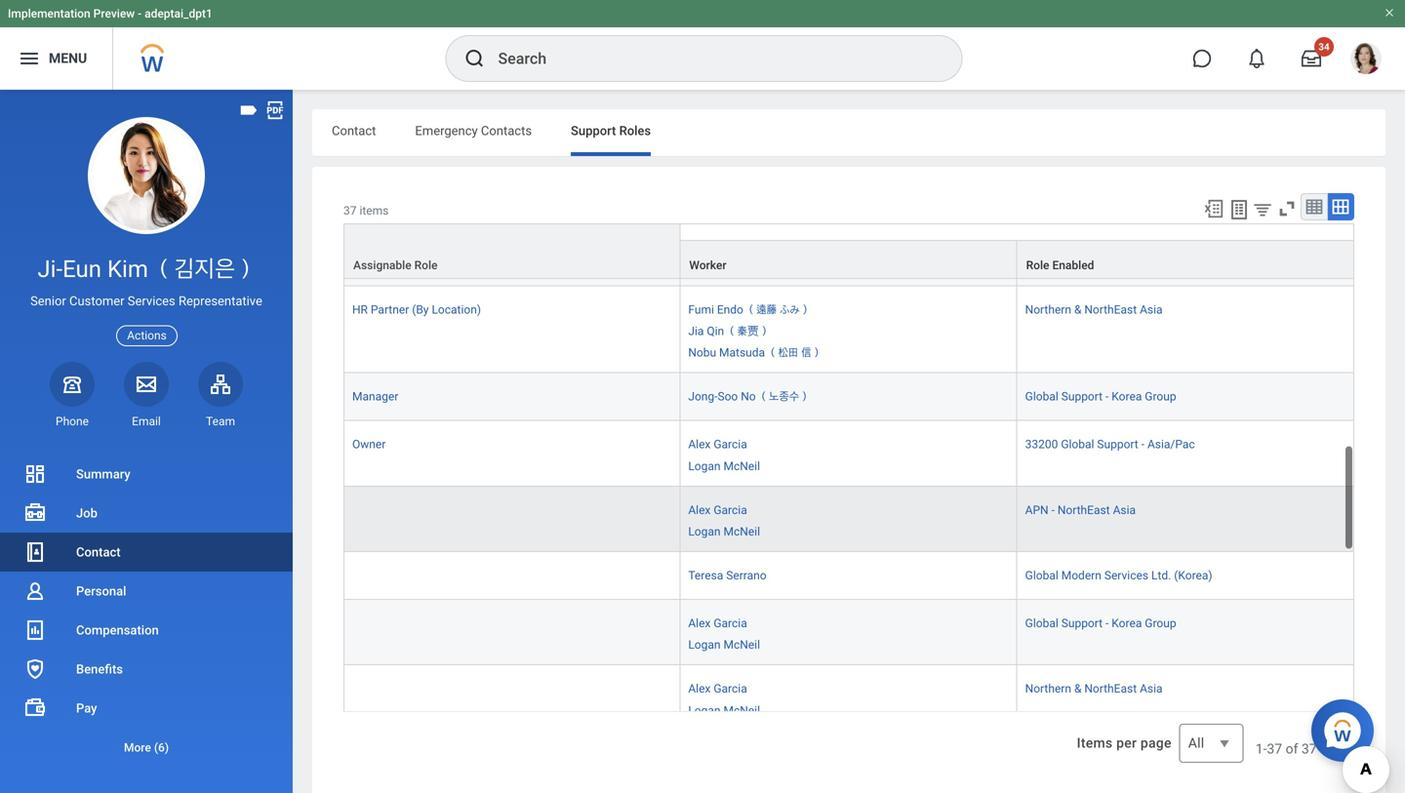Task type: locate. For each thing, give the bounding box(es) containing it.
row containing worker
[[344, 240, 1355, 279]]

1 logan from the top
[[688, 259, 721, 273]]

0 vertical spatial global support - korea group
[[1025, 237, 1177, 251]]

role enabled
[[1026, 259, 1094, 272]]

3 global support - korea group link from the top
[[1025, 613, 1177, 630]]

hr partner (by location) link
[[352, 299, 481, 317]]

emergency
[[415, 123, 478, 138]]

alex garcia link
[[688, 234, 747, 251], [688, 434, 747, 452], [688, 500, 747, 517], [688, 613, 747, 630], [688, 678, 747, 696]]

support roles
[[571, 123, 651, 138]]

logan mcneil for apn - northeast asia
[[688, 525, 760, 539]]

1 global support - korea group link from the top
[[1025, 234, 1177, 251]]

items inside "1-37 of 37 items" status
[[1321, 741, 1355, 757]]

0 vertical spatial services
[[128, 294, 175, 309]]

phone
[[56, 415, 89, 428]]

alex garcia for fifth cell from the bottom items selected list
[[688, 237, 747, 251]]

0 horizontal spatial 37
[[344, 204, 357, 218]]

alex garcia link for items selected list related to fifth cell from the top
[[688, 678, 747, 696]]

1 cell from the top
[[344, 221, 681, 286]]

1 & from the top
[[1074, 303, 1082, 317]]

list containing summary
[[0, 455, 293, 767]]

support
[[571, 123, 616, 138], [1062, 237, 1103, 251], [1062, 390, 1103, 404], [1097, 438, 1139, 452], [1062, 617, 1103, 630]]

2 logan mcneil from the top
[[688, 459, 760, 473]]

row containing manager
[[344, 374, 1355, 421]]

garcia
[[714, 237, 747, 251], [714, 438, 747, 452], [714, 503, 747, 517], [714, 617, 747, 630], [714, 682, 747, 696]]

fullscreen image
[[1277, 198, 1298, 220]]

owner link
[[352, 434, 386, 452]]

0 vertical spatial korea
[[1112, 237, 1142, 251]]

enabled
[[1053, 259, 1094, 272]]

2 logan mcneil link from the top
[[688, 456, 760, 473]]

toolbar
[[1195, 193, 1355, 224]]

2 northern & northeast asia link from the top
[[1025, 678, 1163, 696]]

& for fumi endo （遠藤 ふみ）
[[1074, 303, 1082, 317]]

global support - korea group link for second cell from the bottom
[[1025, 613, 1177, 630]]

ji-eun kim （김지은）
[[37, 255, 255, 283]]

2 vertical spatial group
[[1145, 617, 1177, 630]]

global for fifth cell from the bottom "global support - korea group" link
[[1025, 237, 1059, 251]]

3 global support - korea group from the top
[[1025, 617, 1177, 630]]

pay image
[[23, 697, 47, 720]]

2 northern & northeast asia from the top
[[1025, 682, 1163, 696]]

5 alex garcia from the top
[[688, 682, 747, 696]]

location)
[[432, 303, 481, 317]]

global support - korea group up 'enabled'
[[1025, 237, 1177, 251]]

assignable role
[[353, 259, 438, 272]]

role
[[414, 259, 438, 272], [1026, 259, 1050, 272]]

mail image
[[135, 373, 158, 396]]

pay link
[[0, 689, 293, 728]]

2 alex from the top
[[688, 438, 711, 452]]

items right of in the right of the page
[[1321, 741, 1355, 757]]

3 group from the top
[[1145, 617, 1177, 630]]

3 logan mcneil from the top
[[688, 525, 760, 539]]

1-
[[1256, 741, 1267, 757]]

0 vertical spatial &
[[1074, 303, 1082, 317]]

logan mcneil link for apn
[[688, 521, 760, 539]]

2 & from the top
[[1074, 682, 1082, 696]]

global support - korea group link down the global modern services ltd. (korea)
[[1025, 613, 1177, 630]]

per
[[1117, 735, 1137, 752]]

1 vertical spatial asia
[[1113, 503, 1136, 517]]

serrano
[[726, 569, 767, 583]]

2 alex garcia from the top
[[688, 438, 747, 452]]

global modern services ltd. (korea)
[[1025, 569, 1213, 583]]

korea for "global support - korea group" link related to second cell from the bottom
[[1112, 617, 1142, 630]]

row containing owner
[[344, 421, 1355, 487]]

northeast up items per page
[[1085, 682, 1137, 696]]

2 items selected list from the top
[[688, 299, 853, 361]]

2 global support - korea group from the top
[[1025, 390, 1177, 404]]

jong-soo no （노종수） link
[[688, 386, 810, 404]]

global support - korea group up 33200 global support - asia/pac link
[[1025, 390, 1177, 404]]

navigation pane region
[[0, 90, 293, 793]]

contact inside "link"
[[76, 545, 121, 560]]

global support - korea group
[[1025, 237, 1177, 251], [1025, 390, 1177, 404], [1025, 617, 1177, 630]]

8 row from the top
[[344, 600, 1355, 666]]

global right 33200
[[1061, 438, 1094, 452]]

4 row from the top
[[344, 374, 1355, 421]]

customer
[[69, 294, 125, 309]]

northern & northeast asia link
[[1025, 299, 1163, 317], [1025, 678, 1163, 696]]

logan mcneil for global support - korea group
[[688, 638, 760, 652]]

logan mcneil link for 33200
[[688, 456, 760, 473]]

1 vertical spatial northern & northeast asia
[[1025, 682, 1163, 696]]

2 role from the left
[[1026, 259, 1050, 272]]

4 mcneil from the top
[[724, 638, 760, 652]]

0 vertical spatial northeast
[[1085, 303, 1137, 317]]

34 button
[[1290, 37, 1334, 80]]

asia up page
[[1140, 682, 1163, 696]]

5 items selected list from the top
[[688, 613, 791, 653]]

1 global support - korea group from the top
[[1025, 237, 1177, 251]]

2 alex garcia link from the top
[[688, 434, 747, 452]]

garcia for fifth cell from the top
[[714, 682, 747, 696]]

5 alex garcia link from the top
[[688, 678, 747, 696]]

0 vertical spatial asia
[[1140, 303, 1163, 317]]

alex for alex garcia link corresponding to items selected list corresponding to fourth cell from the bottom of the page
[[688, 503, 711, 517]]

tab list containing contact
[[312, 109, 1386, 156]]

2 mcneil from the top
[[724, 459, 760, 473]]

mcneil for global support - korea group
[[724, 638, 760, 652]]

1 vertical spatial group
[[1145, 390, 1177, 404]]

northern & northeast asia link up items
[[1025, 678, 1163, 696]]

items selected list for fourth cell from the bottom of the page
[[688, 500, 791, 540]]

5 mcneil from the top
[[724, 704, 760, 718]]

more (6) button
[[0, 736, 293, 760]]

senior customer services representative
[[30, 294, 262, 309]]

3 mcneil from the top
[[724, 525, 760, 539]]

- inside "menu" banner
[[138, 7, 142, 20]]

northeast
[[1085, 303, 1137, 317], [1058, 503, 1110, 517], [1085, 682, 1137, 696]]

northern & northeast asia up items
[[1025, 682, 1163, 696]]

table image
[[1305, 197, 1324, 217]]

asia down role enabled "popup button"
[[1140, 303, 1163, 317]]

1 vertical spatial contact
[[76, 545, 121, 560]]

phone ji-eun kim （김지은） element
[[50, 414, 95, 429]]

row
[[344, 221, 1355, 286], [344, 240, 1355, 279], [344, 286, 1355, 374], [344, 374, 1355, 421], [344, 421, 1355, 487], [344, 487, 1355, 552], [344, 552, 1355, 600], [344, 600, 1355, 666], [344, 666, 1355, 731]]

0 vertical spatial items
[[360, 204, 389, 218]]

manager
[[352, 390, 398, 404]]

1 horizontal spatial items
[[1321, 741, 1355, 757]]

benefits
[[76, 662, 123, 677]]

4 logan mcneil from the top
[[688, 638, 760, 652]]

alex for fourth items selected list from the bottom alex garcia link
[[688, 438, 711, 452]]

1 northern from the top
[[1025, 303, 1072, 317]]

soo
[[718, 390, 738, 404]]

4 alex garcia from the top
[[688, 617, 747, 630]]

implementation
[[8, 7, 90, 20]]

jia qin （秦贾）
[[688, 325, 769, 338]]

items up assignable
[[360, 204, 389, 218]]

0 vertical spatial global support - korea group link
[[1025, 234, 1177, 251]]

group
[[1145, 237, 1177, 251], [1145, 390, 1177, 404], [1145, 617, 1177, 630]]

1-37 of 37 items status
[[1256, 740, 1355, 759]]

logan mcneil link for global
[[688, 634, 760, 652]]

northern
[[1025, 303, 1072, 317], [1025, 682, 1072, 696]]

2 vertical spatial asia
[[1140, 682, 1163, 696]]

2 northern from the top
[[1025, 682, 1072, 696]]

manager link
[[352, 386, 398, 404]]

33200
[[1025, 438, 1058, 452]]

37
[[344, 204, 357, 218], [1267, 741, 1283, 757], [1302, 741, 1317, 757]]

items selected list
[[688, 234, 791, 274], [688, 299, 853, 361], [688, 434, 791, 474], [688, 500, 791, 540], [688, 613, 791, 653], [688, 678, 791, 719]]

role inside role enabled "popup button"
[[1026, 259, 1050, 272]]

services inside row
[[1105, 569, 1149, 583]]

1 alex garcia link from the top
[[688, 234, 747, 251]]

1 row from the top
[[344, 221, 1355, 286]]

1 mcneil from the top
[[724, 259, 760, 273]]

4 garcia from the top
[[714, 617, 747, 630]]

1 items selected list from the top
[[688, 234, 791, 274]]

global up 33200
[[1025, 390, 1059, 404]]

preview
[[93, 7, 135, 20]]

1 northern & northeast asia link from the top
[[1025, 299, 1163, 317]]

role enabled button
[[1018, 241, 1354, 278]]

5 cell from the top
[[344, 666, 681, 731]]

1 vertical spatial northeast
[[1058, 503, 1110, 517]]

global support - korea group link up 'enabled'
[[1025, 234, 1177, 251]]

logan
[[688, 259, 721, 273], [688, 459, 721, 473], [688, 525, 721, 539], [688, 638, 721, 652], [688, 704, 721, 718]]

fumi endo （遠藤 ふみ）
[[688, 303, 810, 317]]

4 logan mcneil link from the top
[[688, 634, 760, 652]]

1 vertical spatial global support - korea group link
[[1025, 386, 1177, 404]]

2 vertical spatial global support - korea group link
[[1025, 613, 1177, 630]]

0 vertical spatial northern
[[1025, 303, 1072, 317]]

services inside navigation pane region
[[128, 294, 175, 309]]

northern & northeast asia link for fumi endo （遠藤 ふみ）
[[1025, 299, 1163, 317]]

& down 'enabled'
[[1074, 303, 1082, 317]]

support down modern
[[1062, 617, 1103, 630]]

0 vertical spatial contact
[[332, 123, 376, 138]]

4 alex from the top
[[688, 617, 711, 630]]

jong-
[[688, 390, 718, 404]]

1 korea from the top
[[1112, 237, 1142, 251]]

global support - korea group for "global support - korea group" link related to second cell from the bottom
[[1025, 617, 1177, 630]]

services down ji-eun kim （김지은） at left
[[128, 294, 175, 309]]

apn
[[1025, 503, 1049, 517]]

endo
[[717, 303, 744, 317]]

4 items selected list from the top
[[688, 500, 791, 540]]

nobu matsuda （松田 信） link
[[688, 342, 822, 360]]

group for fifth cell from the bottom
[[1145, 237, 1177, 251]]

0 vertical spatial group
[[1145, 237, 1177, 251]]

garcia for fifth cell from the bottom
[[714, 237, 747, 251]]

kim
[[107, 255, 148, 283]]

0 horizontal spatial contact
[[76, 545, 121, 560]]

list
[[0, 455, 293, 767]]

northeast inside apn - northeast asia 'link'
[[1058, 503, 1110, 517]]

3 alex garcia from the top
[[688, 503, 747, 517]]

cell
[[344, 221, 681, 286], [344, 487, 681, 552], [344, 552, 681, 600], [344, 600, 681, 666], [344, 666, 681, 731]]

5 row from the top
[[344, 421, 1355, 487]]

northeast down 'enabled'
[[1085, 303, 1137, 317]]

global support - korea group down the global modern services ltd. (korea)
[[1025, 617, 1177, 630]]

assignable
[[353, 259, 412, 272]]

37 up assignable
[[344, 204, 357, 218]]

items
[[360, 204, 389, 218], [1321, 741, 1355, 757]]

37 left of in the right of the page
[[1267, 741, 1283, 757]]

5 garcia from the top
[[714, 682, 747, 696]]

37 right of in the right of the page
[[1302, 741, 1317, 757]]

northeast right apn
[[1058, 503, 1110, 517]]

contact image
[[23, 541, 47, 564]]

global support - korea group link up 33200 global support - asia/pac link
[[1025, 386, 1177, 404]]

role left 'enabled'
[[1026, 259, 1050, 272]]

northern & northeast asia
[[1025, 303, 1163, 317], [1025, 682, 1163, 696]]

close environment banner image
[[1384, 7, 1396, 19]]

1 alex from the top
[[688, 237, 711, 251]]

matsuda
[[719, 346, 765, 360]]

alex
[[688, 237, 711, 251], [688, 438, 711, 452], [688, 503, 711, 517], [688, 617, 711, 630], [688, 682, 711, 696]]

alex garcia for fourth items selected list from the bottom
[[688, 438, 747, 452]]

1 group from the top
[[1145, 237, 1177, 251]]

services left ltd.
[[1105, 569, 1149, 583]]

more
[[124, 741, 151, 755]]

2 korea from the top
[[1112, 390, 1142, 404]]

0 vertical spatial northern & northeast asia link
[[1025, 299, 1163, 317]]

mcneil
[[724, 259, 760, 273], [724, 459, 760, 473], [724, 525, 760, 539], [724, 638, 760, 652], [724, 704, 760, 718]]

0 horizontal spatial services
[[128, 294, 175, 309]]

notifications large image
[[1247, 49, 1267, 68]]

alex garcia for items selected list related to fifth cell from the top
[[688, 682, 747, 696]]

0 horizontal spatial items
[[360, 204, 389, 218]]

3 korea from the top
[[1112, 617, 1142, 630]]

1 vertical spatial services
[[1105, 569, 1149, 583]]

& for alex garcia
[[1074, 682, 1082, 696]]

job
[[76, 506, 98, 521]]

3 garcia from the top
[[714, 503, 747, 517]]

role up hr partner (by location) link
[[414, 259, 438, 272]]

3 logan from the top
[[688, 525, 721, 539]]

&
[[1074, 303, 1082, 317], [1074, 682, 1082, 696]]

3 logan mcneil link from the top
[[688, 521, 760, 539]]

more (6) button
[[0, 728, 293, 767]]

emergency contacts
[[415, 123, 532, 138]]

global for "global support - korea group" link related to second cell from the bottom
[[1025, 617, 1059, 630]]

alex garcia link for fifth cell from the bottom items selected list
[[688, 234, 747, 251]]

1 role from the left
[[414, 259, 438, 272]]

northern & northeast asia down 'enabled'
[[1025, 303, 1163, 317]]

2 vertical spatial korea
[[1112, 617, 1142, 630]]

global left modern
[[1025, 569, 1059, 583]]

northern for fumi endo （遠藤 ふみ）
[[1025, 303, 1072, 317]]

2 global support - korea group link from the top
[[1025, 386, 1177, 404]]

7 row from the top
[[344, 552, 1355, 600]]

6 items selected list from the top
[[688, 678, 791, 719]]

1 horizontal spatial role
[[1026, 259, 1050, 272]]

(korea)
[[1174, 569, 1213, 583]]

items selected list for second cell from the bottom
[[688, 613, 791, 653]]

1 vertical spatial korea
[[1112, 390, 1142, 404]]

group for second cell from the bottom
[[1145, 617, 1177, 630]]

page
[[1141, 735, 1172, 752]]

1 horizontal spatial services
[[1105, 569, 1149, 583]]

0 horizontal spatial role
[[414, 259, 438, 272]]

northern & northeast asia for fumi endo （遠藤 ふみ）
[[1025, 303, 1163, 317]]

apn - northeast asia link
[[1025, 500, 1136, 517]]

2 logan from the top
[[688, 459, 721, 473]]

no
[[741, 390, 756, 404]]

4 logan from the top
[[688, 638, 721, 652]]

asia up 'global modern services ltd. (korea)' link
[[1113, 503, 1136, 517]]

menu
[[49, 50, 87, 66]]

1 garcia from the top
[[714, 237, 747, 251]]

global up role enabled
[[1025, 237, 1059, 251]]

hr partner (by location)
[[352, 303, 481, 317]]

& up items
[[1074, 682, 1082, 696]]

1 vertical spatial northern
[[1025, 682, 1072, 696]]

1 vertical spatial northern & northeast asia link
[[1025, 678, 1163, 696]]

logan mcneil
[[688, 259, 760, 273], [688, 459, 760, 473], [688, 525, 760, 539], [688, 638, 760, 652], [688, 704, 760, 718]]

33200 global support - asia/pac link
[[1025, 434, 1195, 452]]

4 alex garcia link from the top
[[688, 613, 747, 630]]

1 vertical spatial global support - korea group
[[1025, 390, 1177, 404]]

1 horizontal spatial contact
[[332, 123, 376, 138]]

1 vertical spatial items
[[1321, 741, 1355, 757]]

teresa
[[688, 569, 723, 583]]

3 row from the top
[[344, 286, 1355, 374]]

tab list
[[312, 109, 1386, 156]]

-
[[138, 7, 142, 20], [1106, 237, 1109, 251], [1106, 390, 1109, 404], [1142, 438, 1145, 452], [1052, 503, 1055, 517], [1106, 617, 1109, 630]]

3 alex from the top
[[688, 503, 711, 517]]

northern & northeast asia link down 'enabled'
[[1025, 299, 1163, 317]]

contact
[[332, 123, 376, 138], [76, 545, 121, 560]]

jong-soo no （노종수）
[[688, 390, 810, 404]]

global down the global modern services ltd. (korea)
[[1025, 617, 1059, 630]]

3 alex garcia link from the top
[[688, 500, 747, 517]]

1 vertical spatial &
[[1074, 682, 1082, 696]]

0 vertical spatial northern & northeast asia
[[1025, 303, 1163, 317]]

2 vertical spatial northeast
[[1085, 682, 1137, 696]]

2 vertical spatial global support - korea group
[[1025, 617, 1177, 630]]

2 row from the top
[[344, 240, 1355, 279]]

justify image
[[18, 47, 41, 70]]

contact up 37 items
[[332, 123, 376, 138]]

contact up personal on the left bottom of the page
[[76, 545, 121, 560]]

more (6)
[[124, 741, 169, 755]]

1 northern & northeast asia from the top
[[1025, 303, 1163, 317]]

items selected list for fifth cell from the bottom
[[688, 234, 791, 274]]

phone button
[[50, 362, 95, 429]]

5 alex from the top
[[688, 682, 711, 696]]

1 alex garcia from the top
[[688, 237, 747, 251]]

services for customer
[[128, 294, 175, 309]]



Task type: describe. For each thing, give the bounding box(es) containing it.
personal image
[[23, 580, 47, 603]]

job image
[[23, 502, 47, 525]]

items per page element
[[1074, 713, 1244, 775]]

phone image
[[59, 373, 86, 396]]

northeast for fumi endo （遠藤 ふみ）
[[1085, 303, 1137, 317]]

1-37 of 37 items
[[1256, 741, 1355, 757]]

actions button
[[116, 326, 177, 346]]

global modern services ltd. (korea) link
[[1025, 565, 1213, 583]]

compensation
[[76, 623, 159, 638]]

row containing hr partner (by location)
[[344, 286, 1355, 374]]

alex garcia link for items selected list corresponding to fourth cell from the bottom of the page
[[688, 500, 747, 517]]

logan for 33200
[[688, 459, 721, 473]]

export to excel image
[[1203, 198, 1225, 220]]

alex garcia for items selected list corresponding to fourth cell from the bottom of the page
[[688, 503, 747, 517]]

teresa serrano
[[688, 569, 767, 583]]

implementation preview -   adeptai_dpt1
[[8, 7, 213, 20]]

summary image
[[23, 463, 47, 486]]

support left asia/pac
[[1097, 438, 1139, 452]]

email ji-eun kim （김지은） element
[[124, 414, 169, 429]]

mcneil for apn - northeast asia
[[724, 525, 760, 539]]

pay
[[76, 701, 97, 716]]

korea for fifth cell from the bottom "global support - korea group" link
[[1112, 237, 1142, 251]]

partner
[[371, 303, 409, 317]]

assignable role button
[[345, 225, 680, 278]]

northern & northeast asia for alex garcia
[[1025, 682, 1163, 696]]

37 items
[[344, 204, 389, 218]]

northern for alex garcia
[[1025, 682, 1072, 696]]

modern
[[1062, 569, 1102, 583]]

worker button
[[681, 241, 1017, 278]]

row containing teresa serrano
[[344, 552, 1355, 600]]

(6)
[[154, 741, 169, 755]]

personal link
[[0, 572, 293, 611]]

apn - northeast asia
[[1025, 503, 1136, 517]]

benefits link
[[0, 650, 293, 689]]

global support - korea group link for fifth cell from the bottom
[[1025, 234, 1177, 251]]

benefits image
[[23, 658, 47, 681]]

asia/pac
[[1148, 438, 1195, 452]]

9 row from the top
[[344, 666, 1355, 731]]

2 garcia from the top
[[714, 438, 747, 452]]

（松田
[[768, 346, 799, 360]]

inbox large image
[[1302, 49, 1321, 68]]

global for 'global modern services ltd. (korea)' link
[[1025, 569, 1059, 583]]

worker
[[689, 259, 727, 272]]

items selected list containing fumi endo （遠藤 ふみ）
[[688, 299, 853, 361]]

menu banner
[[0, 0, 1405, 90]]

1 horizontal spatial 37
[[1267, 741, 1283, 757]]

34
[[1319, 41, 1330, 53]]

search image
[[463, 47, 487, 70]]

- inside 'link'
[[1052, 503, 1055, 517]]

fumi endo （遠藤 ふみ） link
[[688, 299, 810, 317]]

5 logan from the top
[[688, 704, 721, 718]]

logan mcneil for 33200 global support - asia/pac
[[688, 459, 760, 473]]

view team image
[[209, 373, 232, 396]]

assignable role row
[[344, 224, 1355, 279]]

owner
[[352, 438, 386, 452]]

compensation image
[[23, 619, 47, 642]]

tag image
[[238, 100, 260, 121]]

5 logan mcneil from the top
[[688, 704, 760, 718]]

2 horizontal spatial 37
[[1302, 741, 1317, 757]]

of
[[1286, 741, 1298, 757]]

email
[[132, 415, 161, 428]]

(by
[[412, 303, 429, 317]]

summary
[[76, 467, 131, 482]]

3 items selected list from the top
[[688, 434, 791, 474]]

support up 33200 global support - asia/pac link
[[1062, 390, 1103, 404]]

asia inside 'link'
[[1113, 503, 1136, 517]]

support up 'enabled'
[[1062, 237, 1103, 251]]

items
[[1077, 735, 1113, 752]]

mcneil for 33200 global support - asia/pac
[[724, 459, 760, 473]]

nobu matsuda （松田 信）
[[688, 346, 822, 360]]

33200 global support - asia/pac
[[1025, 438, 1195, 452]]

logan for apn
[[688, 525, 721, 539]]

adeptai_dpt1
[[145, 7, 213, 20]]

northeast for alex garcia
[[1085, 682, 1137, 696]]

export to worksheets image
[[1228, 198, 1251, 222]]

actions
[[127, 329, 167, 343]]

2 cell from the top
[[344, 487, 681, 552]]

items per page
[[1077, 735, 1172, 752]]

team link
[[198, 362, 243, 429]]

asia for fumi endo （遠藤 ふみ）
[[1140, 303, 1163, 317]]

logan for global
[[688, 638, 721, 652]]

view printable version (pdf) image
[[264, 100, 286, 121]]

menu button
[[0, 27, 112, 90]]

6 row from the top
[[344, 487, 1355, 552]]

1 logan mcneil from the top
[[688, 259, 760, 273]]

alex for alex garcia link associated with items selected list related to second cell from the bottom
[[688, 617, 711, 630]]

（김지은）
[[154, 255, 255, 283]]

ltd.
[[1152, 569, 1171, 583]]

roles
[[619, 123, 651, 138]]

jia qin （秦贾） link
[[688, 321, 769, 338]]

1 logan mcneil link from the top
[[688, 255, 760, 273]]

select to filter grid data image
[[1252, 199, 1274, 220]]

contacts
[[481, 123, 532, 138]]

alex for items selected list related to fifth cell from the top's alex garcia link
[[688, 682, 711, 696]]

hr
[[352, 303, 368, 317]]

asia for alex garcia
[[1140, 682, 1163, 696]]

team
[[206, 415, 235, 428]]

team ji-eun kim （김지은） element
[[198, 414, 243, 429]]

global support - korea group for fifth cell from the bottom "global support - korea group" link
[[1025, 237, 1177, 251]]

qin
[[707, 325, 724, 338]]

email button
[[124, 362, 169, 429]]

contact link
[[0, 533, 293, 572]]

expand table image
[[1331, 197, 1351, 217]]

nobu
[[688, 346, 716, 360]]

items selected list for fifth cell from the top
[[688, 678, 791, 719]]

garcia for second cell from the bottom
[[714, 617, 747, 630]]

profile logan mcneil image
[[1351, 43, 1382, 78]]

northern & northeast asia link for alex garcia
[[1025, 678, 1163, 696]]

support left roles
[[571, 123, 616, 138]]

3 cell from the top
[[344, 552, 681, 600]]

senior
[[30, 294, 66, 309]]

信）
[[801, 346, 822, 360]]

korea for 2nd "global support - korea group" link
[[1112, 390, 1142, 404]]

job link
[[0, 494, 293, 533]]

alex for alex garcia link for fifth cell from the bottom items selected list
[[688, 237, 711, 251]]

services for modern
[[1105, 569, 1149, 583]]

eun
[[63, 255, 101, 283]]

fumi
[[688, 303, 714, 317]]

2 group from the top
[[1145, 390, 1177, 404]]

personal
[[76, 584, 126, 599]]

alex garcia for items selected list related to second cell from the bottom
[[688, 617, 747, 630]]

teresa serrano link
[[688, 565, 767, 583]]

（秦贾）
[[727, 325, 769, 338]]

4 cell from the top
[[344, 600, 681, 666]]

summary link
[[0, 455, 293, 494]]

role inside assignable role popup button
[[414, 259, 438, 272]]

（遠藤
[[746, 303, 777, 317]]

5 logan mcneil link from the top
[[688, 700, 760, 718]]

alex garcia link for items selected list related to second cell from the bottom
[[688, 613, 747, 630]]

jia
[[688, 325, 704, 338]]

ふみ）
[[780, 303, 810, 317]]

compensation link
[[0, 611, 293, 650]]

global for 2nd "global support - korea group" link
[[1025, 390, 1059, 404]]

Search Workday  search field
[[498, 37, 922, 80]]

global support - korea group for 2nd "global support - korea group" link
[[1025, 390, 1177, 404]]

alex garcia link for fourth items selected list from the bottom
[[688, 434, 747, 452]]

（노종수）
[[759, 390, 810, 404]]

garcia for fourth cell from the bottom of the page
[[714, 503, 747, 517]]



Task type: vqa. For each thing, say whether or not it's contained in the screenshot.
first menu item from the bottom of the page
no



